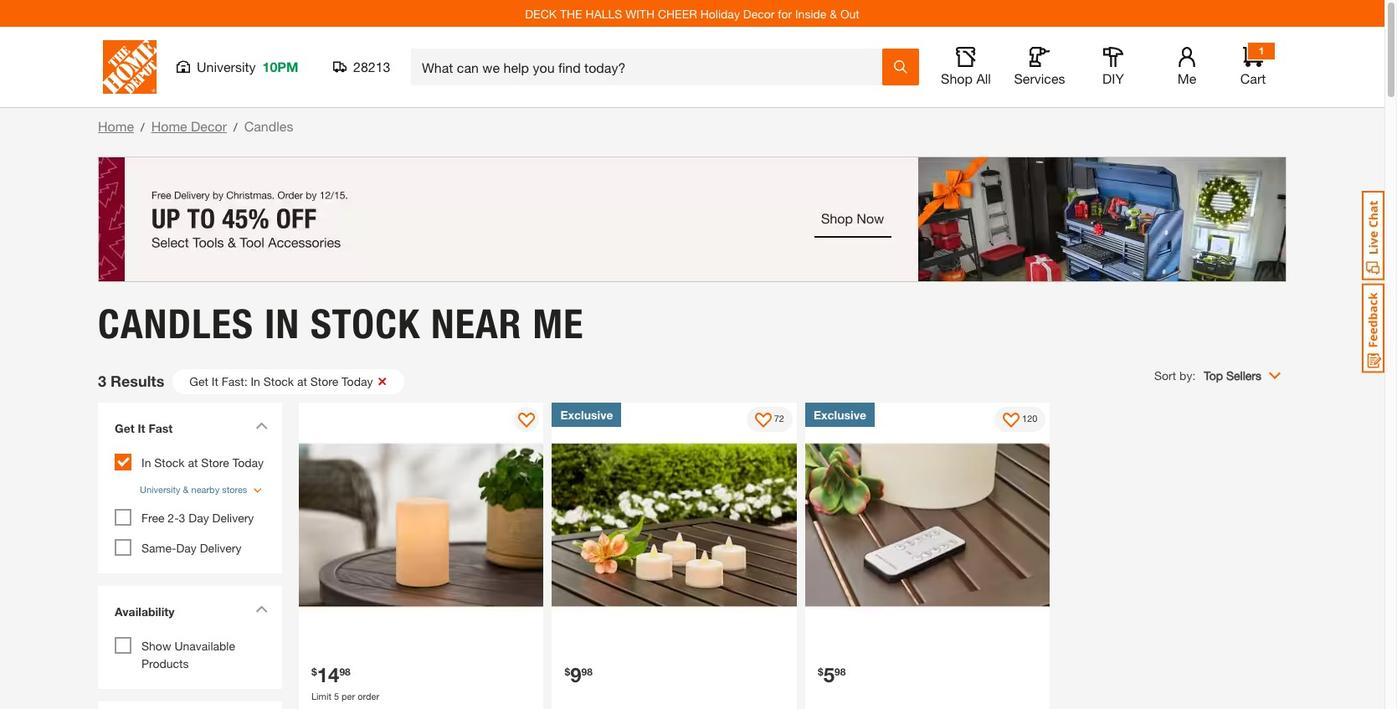Task type: vqa. For each thing, say whether or not it's contained in the screenshot.
(Set in StyleWell Black Windsor Solid Wood Dining Chairs (Set of 2)
no



Task type: describe. For each thing, give the bounding box(es) containing it.
120 button
[[995, 407, 1047, 432]]

diy
[[1103, 70, 1125, 86]]

0 vertical spatial &
[[830, 6, 838, 21]]

deck the halls with cheer holiday decor for inside & out link
[[525, 6, 860, 21]]

free 2-3 day delivery
[[142, 511, 254, 525]]

0 horizontal spatial at
[[188, 455, 198, 469]]

the home depot logo image
[[103, 40, 157, 94]]

1 vertical spatial 3
[[179, 511, 185, 525]]

halls
[[586, 6, 623, 21]]

results
[[111, 372, 164, 390]]

get for get it fast: in stock at store today
[[190, 374, 208, 388]]

home / home decor / candles
[[98, 118, 294, 134]]

me button
[[1161, 47, 1215, 87]]

9
[[571, 663, 582, 687]]

98 for 5
[[835, 666, 846, 678]]

order
[[358, 691, 380, 702]]

1 vertical spatial day
[[176, 541, 197, 555]]

in stock at store today
[[142, 455, 264, 469]]

1 home from the left
[[98, 118, 134, 134]]

1
[[1259, 44, 1265, 57]]

same-day delivery
[[142, 541, 242, 555]]

university for university 10pm
[[197, 59, 256, 75]]

1 vertical spatial delivery
[[200, 541, 242, 555]]

28213 button
[[333, 59, 391, 75]]

fast:
[[222, 374, 248, 388]]

sort by: top sellers
[[1155, 368, 1262, 382]]

5 for $ 5 98
[[824, 663, 835, 687]]

store inside button
[[311, 374, 339, 388]]

2 horizontal spatial stock
[[311, 299, 421, 348]]

0 horizontal spatial today
[[233, 455, 264, 469]]

the
[[560, 6, 583, 21]]

14
[[317, 663, 340, 687]]

2 horizontal spatial in
[[265, 299, 300, 348]]

show unavailable products link
[[142, 639, 235, 671]]

all
[[977, 70, 992, 86]]

display image
[[1004, 413, 1020, 429]]

2-
[[168, 511, 179, 525]]

exclusive for 5
[[814, 408, 867, 422]]

sort
[[1155, 368, 1177, 382]]

2 home from the left
[[151, 118, 187, 134]]

caret icon image for get it fast
[[255, 422, 268, 429]]

$ for 9
[[565, 666, 571, 678]]

home decor link
[[151, 118, 227, 134]]

1 vertical spatial store
[[201, 455, 229, 469]]

candles in stock near me
[[98, 299, 584, 348]]

$ 9 98
[[565, 663, 593, 687]]

0 vertical spatial candles
[[244, 118, 294, 134]]

sellers
[[1227, 368, 1262, 382]]

1 / from the left
[[141, 120, 145, 134]]

cart
[[1241, 70, 1267, 86]]

1 vertical spatial &
[[183, 484, 189, 495]]

0 vertical spatial decor
[[744, 6, 775, 21]]

it for fast
[[138, 421, 145, 435]]

home link
[[98, 118, 134, 134]]

with
[[626, 6, 655, 21]]

limit
[[312, 691, 332, 702]]

10-button outdoor patio candle remote control image
[[806, 402, 1051, 647]]

outdoor tealights with timer (set of 4) image
[[552, 402, 797, 647]]

same-
[[142, 541, 176, 555]]

inside
[[796, 6, 827, 21]]

1 display image from the left
[[519, 413, 536, 429]]

10pm
[[263, 59, 299, 75]]

1 vertical spatial candles
[[98, 299, 254, 348]]

unavailable
[[175, 639, 235, 653]]

it for fast:
[[212, 374, 218, 388]]

fast
[[149, 421, 173, 435]]

0 horizontal spatial in
[[142, 455, 151, 469]]

out
[[841, 6, 860, 21]]

2 / from the left
[[234, 120, 238, 134]]

3 in. d x 4.5 in. h fireglow candle with 24 led in white image
[[299, 402, 544, 647]]

stock inside get it fast: in stock at store today button
[[264, 374, 294, 388]]

diy button
[[1087, 47, 1141, 87]]

in stock at store today link
[[142, 455, 264, 469]]

stores
[[222, 484, 247, 495]]

holiday
[[701, 6, 740, 21]]

availability
[[115, 605, 175, 619]]

0 vertical spatial day
[[189, 511, 209, 525]]

for
[[778, 6, 792, 21]]

feedback link image
[[1363, 283, 1385, 374]]



Task type: locate. For each thing, give the bounding box(es) containing it.
98
[[340, 666, 351, 678], [582, 666, 593, 678], [835, 666, 846, 678]]

1 horizontal spatial get
[[190, 374, 208, 388]]

1 vertical spatial stock
[[264, 374, 294, 388]]

2 vertical spatial in
[[142, 455, 151, 469]]

university 10pm
[[197, 59, 299, 75]]

& left the out at right
[[830, 6, 838, 21]]

delivery down stores
[[212, 511, 254, 525]]

it left fast:
[[212, 374, 218, 388]]

at up university & nearby stores
[[188, 455, 198, 469]]

0 horizontal spatial home
[[98, 118, 134, 134]]

at inside button
[[297, 374, 307, 388]]

stock
[[311, 299, 421, 348], [264, 374, 294, 388], [154, 455, 185, 469]]

1 horizontal spatial in
[[251, 374, 260, 388]]

/ right home decor link
[[234, 120, 238, 134]]

2 horizontal spatial $
[[818, 666, 824, 678]]

1 vertical spatial me
[[533, 299, 584, 348]]

1 horizontal spatial exclusive
[[814, 408, 867, 422]]

get it fast: in stock at store today
[[190, 374, 373, 388]]

$ for 5
[[818, 666, 824, 678]]

delivery down free 2-3 day delivery
[[200, 541, 242, 555]]

72 button
[[747, 407, 793, 432]]

1 horizontal spatial $
[[565, 666, 571, 678]]

0 horizontal spatial /
[[141, 120, 145, 134]]

0 vertical spatial 3
[[98, 372, 106, 390]]

get it fast link
[[106, 411, 274, 449]]

shop all
[[942, 70, 992, 86]]

1 vertical spatial it
[[138, 421, 145, 435]]

me left cart
[[1178, 70, 1197, 86]]

today down candles in stock near me
[[342, 374, 373, 388]]

3 left results
[[98, 372, 106, 390]]

2 caret icon image from the top
[[255, 606, 268, 613]]

2 horizontal spatial 98
[[835, 666, 846, 678]]

cheer
[[658, 6, 698, 21]]

today
[[342, 374, 373, 388], [233, 455, 264, 469]]

1 horizontal spatial store
[[311, 374, 339, 388]]

get
[[190, 374, 208, 388], [115, 421, 135, 435]]

0 horizontal spatial me
[[533, 299, 584, 348]]

exclusive for 9
[[561, 408, 614, 422]]

decor left 'for'
[[744, 6, 775, 21]]

2 exclusive from the left
[[814, 408, 867, 422]]

by:
[[1180, 368, 1196, 382]]

98 for 9
[[582, 666, 593, 678]]

get left fast
[[115, 421, 135, 435]]

1 exclusive from the left
[[561, 408, 614, 422]]

& left nearby
[[183, 484, 189, 495]]

delivery
[[212, 511, 254, 525], [200, 541, 242, 555]]

0 vertical spatial today
[[342, 374, 373, 388]]

it inside button
[[212, 374, 218, 388]]

1 horizontal spatial it
[[212, 374, 218, 388]]

0 horizontal spatial decor
[[191, 118, 227, 134]]

1 vertical spatial get
[[115, 421, 135, 435]]

2 98 from the left
[[582, 666, 593, 678]]

store up nearby
[[201, 455, 229, 469]]

candles
[[244, 118, 294, 134], [98, 299, 254, 348]]

it left fast
[[138, 421, 145, 435]]

0 vertical spatial caret icon image
[[255, 422, 268, 429]]

0 vertical spatial get
[[190, 374, 208, 388]]

display image inside 72 dropdown button
[[755, 413, 772, 429]]

availability link
[[106, 595, 274, 633]]

university for university & nearby stores
[[140, 484, 180, 495]]

1 horizontal spatial today
[[342, 374, 373, 388]]

0 vertical spatial university
[[197, 59, 256, 75]]

today up stores
[[233, 455, 264, 469]]

98 inside $ 5 98
[[835, 666, 846, 678]]

0 vertical spatial stock
[[311, 299, 421, 348]]

1 horizontal spatial me
[[1178, 70, 1197, 86]]

0 horizontal spatial display image
[[519, 413, 536, 429]]

98 inside the $ 14 98
[[340, 666, 351, 678]]

in
[[265, 299, 300, 348], [251, 374, 260, 388], [142, 455, 151, 469]]

get left fast:
[[190, 374, 208, 388]]

get for get it fast
[[115, 421, 135, 435]]

caret icon image
[[255, 422, 268, 429], [255, 606, 268, 613]]

per
[[342, 691, 355, 702]]

university left 10pm
[[197, 59, 256, 75]]

0 horizontal spatial university
[[140, 484, 180, 495]]

0 horizontal spatial 3
[[98, 372, 106, 390]]

it
[[212, 374, 218, 388], [138, 421, 145, 435]]

get it fast
[[115, 421, 173, 435]]

$ 5 98
[[818, 663, 846, 687]]

0 horizontal spatial $
[[312, 666, 317, 678]]

1 horizontal spatial home
[[151, 118, 187, 134]]

3
[[98, 372, 106, 390], [179, 511, 185, 525]]

shop
[[942, 70, 973, 86]]

deck the halls with cheer holiday decor for inside & out
[[525, 6, 860, 21]]

/
[[141, 120, 145, 134], [234, 120, 238, 134]]

university
[[197, 59, 256, 75], [140, 484, 180, 495]]

1 horizontal spatial at
[[297, 374, 307, 388]]

live chat image
[[1363, 191, 1385, 281]]

exclusive
[[561, 408, 614, 422], [814, 408, 867, 422]]

0 horizontal spatial stock
[[154, 455, 185, 469]]

5 for limit 5 per order
[[334, 691, 339, 702]]

free 2-3 day delivery link
[[142, 511, 254, 525]]

$
[[312, 666, 317, 678], [565, 666, 571, 678], [818, 666, 824, 678]]

me
[[1178, 70, 1197, 86], [533, 299, 584, 348]]

0 horizontal spatial exclusive
[[561, 408, 614, 422]]

1 horizontal spatial /
[[234, 120, 238, 134]]

home right home link
[[151, 118, 187, 134]]

day
[[189, 511, 209, 525], [176, 541, 197, 555]]

1 vertical spatial at
[[188, 455, 198, 469]]

shop all button
[[940, 47, 993, 87]]

home down the home depot logo
[[98, 118, 134, 134]]

caret icon image inside get it fast link
[[255, 422, 268, 429]]

0 horizontal spatial it
[[138, 421, 145, 435]]

university & nearby stores
[[140, 484, 247, 495]]

store down candles in stock near me
[[311, 374, 339, 388]]

3 98 from the left
[[835, 666, 846, 678]]

0 horizontal spatial 98
[[340, 666, 351, 678]]

1 horizontal spatial &
[[830, 6, 838, 21]]

at
[[297, 374, 307, 388], [188, 455, 198, 469]]

services button
[[1013, 47, 1067, 87]]

at right fast:
[[297, 374, 307, 388]]

day right 2-
[[189, 511, 209, 525]]

28213
[[353, 59, 391, 75]]

1 vertical spatial today
[[233, 455, 264, 469]]

0 horizontal spatial store
[[201, 455, 229, 469]]

in down get it fast
[[142, 455, 151, 469]]

&
[[830, 6, 838, 21], [183, 484, 189, 495]]

0 horizontal spatial get
[[115, 421, 135, 435]]

2 $ from the left
[[565, 666, 571, 678]]

0 horizontal spatial 5
[[334, 691, 339, 702]]

0 vertical spatial me
[[1178, 70, 1197, 86]]

cart 1
[[1241, 44, 1267, 86]]

same-day delivery link
[[142, 541, 242, 555]]

120
[[1023, 413, 1038, 424]]

display image
[[519, 413, 536, 429], [755, 413, 772, 429]]

1 vertical spatial in
[[251, 374, 260, 388]]

0 vertical spatial in
[[265, 299, 300, 348]]

0 vertical spatial store
[[311, 374, 339, 388]]

1 horizontal spatial 3
[[179, 511, 185, 525]]

1 horizontal spatial stock
[[264, 374, 294, 388]]

/ right home link
[[141, 120, 145, 134]]

me inside button
[[1178, 70, 1197, 86]]

0 vertical spatial at
[[297, 374, 307, 388]]

sponsored banner image
[[98, 157, 1287, 282]]

$ inside $ 9 98
[[565, 666, 571, 678]]

services
[[1015, 70, 1066, 86]]

1 vertical spatial decor
[[191, 118, 227, 134]]

1 horizontal spatial 5
[[824, 663, 835, 687]]

1 vertical spatial 5
[[334, 691, 339, 702]]

university up free on the bottom left of the page
[[140, 484, 180, 495]]

98 for 14
[[340, 666, 351, 678]]

near
[[431, 299, 522, 348]]

in up the get it fast: in stock at store today
[[265, 299, 300, 348]]

show unavailable products
[[142, 639, 235, 671]]

in right fast:
[[251, 374, 260, 388]]

store
[[311, 374, 339, 388], [201, 455, 229, 469]]

show
[[142, 639, 171, 653]]

1 horizontal spatial display image
[[755, 413, 772, 429]]

nearby
[[191, 484, 220, 495]]

candles up results
[[98, 299, 254, 348]]

1 vertical spatial university
[[140, 484, 180, 495]]

$ inside $ 5 98
[[818, 666, 824, 678]]

get it fast: in stock at store today button
[[173, 369, 405, 394]]

1 horizontal spatial 98
[[582, 666, 593, 678]]

candles down 10pm
[[244, 118, 294, 134]]

me right near
[[533, 299, 584, 348]]

2 display image from the left
[[755, 413, 772, 429]]

today inside button
[[342, 374, 373, 388]]

5
[[824, 663, 835, 687], [334, 691, 339, 702]]

deck
[[525, 6, 557, 21]]

0 vertical spatial it
[[212, 374, 218, 388]]

$ 14 98
[[312, 663, 351, 687]]

home
[[98, 118, 134, 134], [151, 118, 187, 134]]

1 98 from the left
[[340, 666, 351, 678]]

1 caret icon image from the top
[[255, 422, 268, 429]]

top
[[1205, 368, 1224, 382]]

2 vertical spatial stock
[[154, 455, 185, 469]]

72
[[775, 413, 785, 424]]

free
[[142, 511, 165, 525]]

1 vertical spatial caret icon image
[[255, 606, 268, 613]]

1 horizontal spatial university
[[197, 59, 256, 75]]

3 right free on the bottom left of the page
[[179, 511, 185, 525]]

decor down university 10pm
[[191, 118, 227, 134]]

1 $ from the left
[[312, 666, 317, 678]]

98 inside $ 9 98
[[582, 666, 593, 678]]

What can we help you find today? search field
[[422, 49, 882, 85]]

3 $ from the left
[[818, 666, 824, 678]]

1 horizontal spatial decor
[[744, 6, 775, 21]]

0 vertical spatial delivery
[[212, 511, 254, 525]]

caret icon image for availability
[[255, 606, 268, 613]]

limit 5 per order
[[312, 691, 380, 702]]

$ for 14
[[312, 666, 317, 678]]

in inside button
[[251, 374, 260, 388]]

decor
[[744, 6, 775, 21], [191, 118, 227, 134]]

day down free 2-3 day delivery link
[[176, 541, 197, 555]]

$ inside the $ 14 98
[[312, 666, 317, 678]]

0 horizontal spatial &
[[183, 484, 189, 495]]

3 results
[[98, 372, 164, 390]]

products
[[142, 657, 189, 671]]

get inside button
[[190, 374, 208, 388]]

caret icon image inside availability link
[[255, 606, 268, 613]]

0 vertical spatial 5
[[824, 663, 835, 687]]



